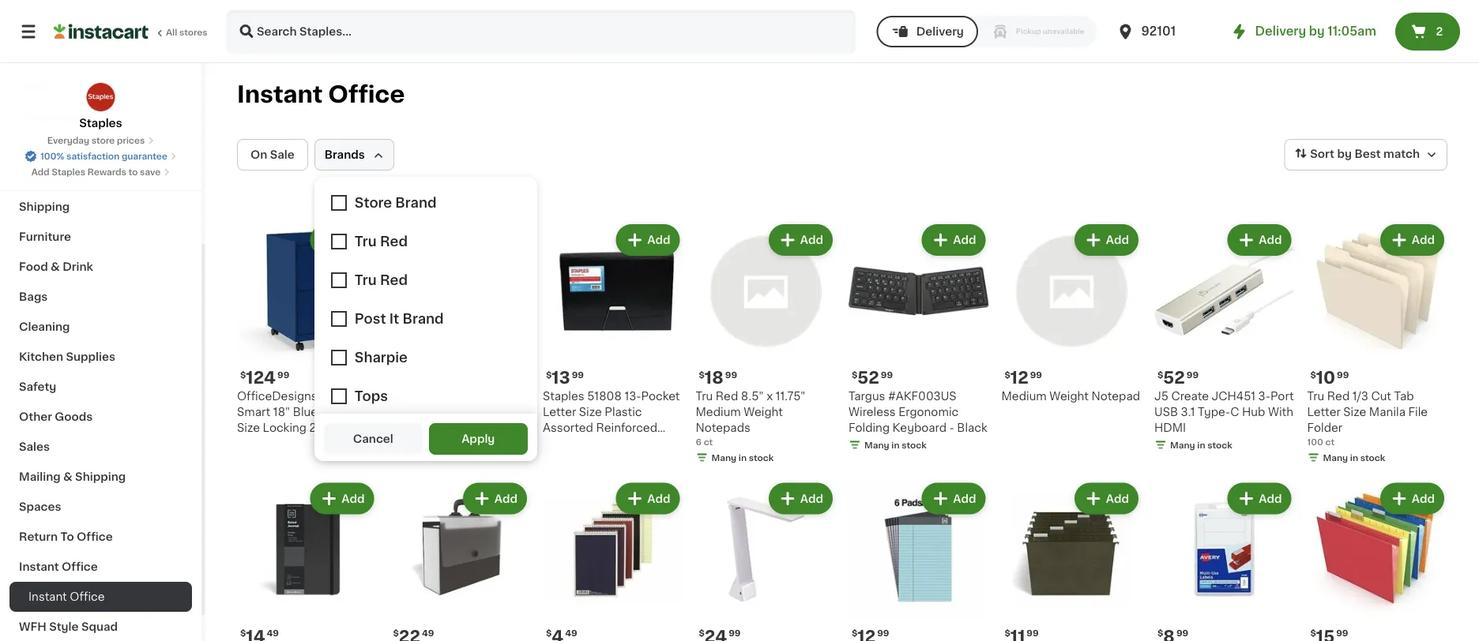 Task type: describe. For each thing, give the bounding box(es) containing it.
office up brands dropdown button
[[328, 83, 405, 106]]

folder inside staples 51808 13-pocket letter size plastic assorted reinforced expanding folder
[[604, 438, 639, 449]]

school supplies link
[[9, 132, 192, 162]]

in down tru red 1/3 cut tab letter size manila file folder 100 ct
[[1350, 454, 1358, 462]]

1/3
[[1352, 391, 1368, 402]]

wireless
[[849, 407, 896, 418]]

drawer
[[321, 422, 360, 433]]

save
[[140, 168, 161, 177]]

letter inside staples 51808 13-pocket letter size plastic assorted reinforced expanding folder
[[543, 407, 576, 418]]

other goods link
[[9, 402, 192, 432]]

13-
[[624, 391, 641, 402]]

electronics
[[19, 171, 84, 183]]

smart
[[237, 407, 270, 418]]

99 inside '$ 13 99'
[[572, 371, 584, 379]]

instant for 1st instant office link from the bottom of the page
[[28, 592, 67, 603]]

ct inside tru red 8.5" x 11.75" medium weight notepads 6 ct
[[704, 438, 713, 446]]

stock down tru red 1/3 cut tab letter size manila file folder 100 ct
[[1360, 454, 1385, 462]]

keyboard
[[892, 422, 947, 433]]

3 49 from the left
[[565, 629, 577, 638]]

mailing & shipping link
[[9, 462, 192, 492]]

kitchen supplies link
[[9, 342, 192, 372]]

create
[[1171, 391, 1209, 402]]

$ 18 99
[[699, 370, 737, 386]]

staples logo image
[[86, 82, 116, 112]]

18
[[705, 370, 724, 386]]

supplies for printer supplies
[[60, 111, 110, 122]]

staples link
[[79, 82, 122, 131]]

tru red 1/3 cut tab letter size manila file folder 100 ct
[[1307, 391, 1428, 446]]

100
[[1307, 438, 1323, 446]]

cancel button
[[324, 423, 423, 455]]

& for drink
[[51, 262, 60, 273]]

by for sort
[[1337, 149, 1352, 160]]

product group containing 12
[[1001, 221, 1142, 404]]

1
[[390, 422, 394, 431]]

many down folding
[[864, 441, 889, 450]]

tru for 18
[[696, 391, 713, 402]]

j5 create jch451 3-port usb 3.1 type-c hub with hdmi
[[1154, 391, 1294, 433]]

wfh
[[19, 622, 46, 633]]

best
[[1355, 149, 1381, 160]]

red for 18
[[716, 391, 738, 402]]

bags
[[19, 292, 48, 303]]

in down type-
[[1197, 441, 1205, 450]]

x
[[767, 391, 773, 402]]

ct inside tru red 1/3 cut tab letter size manila file folder 100 ct
[[1325, 438, 1335, 446]]

$ 10 99
[[1310, 370, 1349, 386]]

cleaning
[[19, 322, 70, 333]]

hub
[[1242, 407, 1265, 418]]

99 inside $ 18 99
[[725, 371, 737, 379]]

$ inside $ 12 99
[[1005, 371, 1010, 379]]

goods
[[55, 412, 93, 423]]

bags link
[[9, 282, 192, 312]]

sale
[[270, 149, 295, 160]]

on
[[250, 149, 267, 160]]

delivery button
[[877, 16, 978, 47]]

tru for 10
[[1307, 391, 1324, 402]]

99 inside $ 124 99
[[277, 371, 289, 379]]

100% satisfaction guarantee
[[40, 152, 167, 161]]

return to office link
[[9, 522, 192, 552]]

hdmi
[[1154, 422, 1186, 433]]

expanding
[[543, 438, 601, 449]]

locking
[[263, 422, 307, 433]]

product group containing 10
[[1307, 221, 1447, 467]]

18"
[[273, 407, 290, 418]]

other
[[19, 412, 52, 423]]

$ 52 99 for targus
[[852, 370, 893, 386]]

furniture
[[19, 231, 71, 243]]

furniture link
[[9, 222, 192, 252]]

$ inside '$ 13 99'
[[546, 371, 552, 379]]

everyday store prices link
[[47, 134, 154, 147]]

mailing
[[19, 472, 61, 483]]

many down notepads
[[711, 454, 737, 462]]

many in stock down tru red 1/3 cut tab letter size manila file folder 100 ct
[[1323, 454, 1385, 462]]

notepad
[[1092, 391, 1140, 402]]

staples 51808 13-pocket letter size plastic assorted reinforced expanding folder
[[543, 391, 680, 449]]

black
[[957, 422, 987, 433]]

safety link
[[9, 372, 192, 402]]

99 inside $ 10 99
[[1337, 371, 1349, 379]]

cleaning link
[[9, 312, 192, 342]]

product group containing 124
[[237, 221, 377, 449]]

other goods
[[19, 412, 93, 423]]

51808
[[587, 391, 622, 402]]

pocket
[[641, 391, 680, 402]]

prices
[[117, 136, 145, 145]]

add staples rewards to save
[[31, 168, 161, 177]]

return
[[19, 532, 58, 543]]

many down hdmi
[[1170, 441, 1195, 450]]

usb inside j5 create jch451 3-port usb 3.1 type-c hub with hdmi
[[1154, 407, 1178, 418]]

vertical
[[237, 438, 279, 449]]

many in stock down keyboard
[[864, 441, 927, 450]]

3.0
[[390, 407, 408, 418]]

file inside officedesigns soho smart 18" blue letter size locking 2-drawer vertical file cabinet
[[282, 438, 301, 449]]

many in stock down notepads
[[711, 454, 774, 462]]

officedesigns
[[237, 391, 317, 402]]

delivery for delivery by 11:05am
[[1255, 26, 1306, 37]]

cut
[[1371, 391, 1391, 402]]

1 vertical spatial instant office
[[19, 562, 98, 573]]

staples for staples 51808 13-pocket letter size plastic assorted reinforced expanding folder
[[543, 391, 584, 402]]

office supplies link
[[9, 42, 192, 72]]

folding
[[849, 422, 890, 433]]

sort
[[1310, 149, 1334, 160]]

to
[[128, 168, 138, 177]]

targus
[[849, 391, 885, 402]]

product group containing 18
[[696, 221, 836, 467]]

1 instant office link from the top
[[9, 552, 192, 582]]

2 49 from the left
[[422, 629, 434, 638]]

red for 10
[[1327, 391, 1350, 402]]

-
[[949, 422, 954, 433]]

j5
[[1154, 391, 1169, 402]]

file inside tru red 1/3 cut tab letter size manila file folder 100 ct
[[1408, 407, 1428, 418]]

everyday
[[47, 136, 89, 145]]

many in stock down type-
[[1170, 441, 1232, 450]]

all
[[166, 28, 177, 37]]

kitchen supplies
[[19, 352, 115, 363]]

soho
[[320, 391, 356, 402]]

Best match Sort by field
[[1284, 139, 1447, 171]]

shipping link
[[9, 192, 192, 222]]

folder inside tru red 1/3 cut tab letter size manila file folder 100 ct
[[1307, 422, 1342, 433]]

spaces
[[19, 502, 61, 513]]

dock,
[[465, 391, 497, 402]]

jch451
[[1212, 391, 1255, 402]]

assorted
[[543, 422, 593, 433]]

instacart logo image
[[54, 22, 149, 41]]

letter for folder
[[1307, 407, 1341, 418]]

12
[[1010, 370, 1028, 386]]

0 vertical spatial medium
[[1001, 391, 1047, 402]]

2
[[1436, 26, 1443, 37]]

spaces link
[[9, 492, 192, 522]]



Task type: locate. For each thing, give the bounding box(es) containing it.
2 ct from the left
[[1325, 438, 1335, 446]]

tru down 18
[[696, 391, 713, 402]]

11:05am
[[1328, 26, 1376, 37]]

size inside staples 51808 13-pocket letter size plastic assorted reinforced expanding folder
[[579, 407, 602, 418]]

1 horizontal spatial letter
[[543, 407, 576, 418]]

ct right 6
[[704, 438, 713, 446]]

1 horizontal spatial 49
[[422, 629, 434, 638]]

1 horizontal spatial file
[[1408, 407, 1428, 418]]

0 horizontal spatial 52
[[858, 370, 879, 386]]

staples down '$ 13 99'
[[543, 391, 584, 402]]

supplies
[[58, 51, 107, 62], [60, 111, 110, 122], [61, 141, 111, 152], [66, 352, 115, 363]]

$ inside $ 18 99
[[699, 371, 705, 379]]

0 vertical spatial instant
[[237, 83, 323, 106]]

0 horizontal spatial folder
[[604, 438, 639, 449]]

size inside tru red 1/3 cut tab letter size manila file folder 100 ct
[[1343, 407, 1366, 418]]

1 vertical spatial weight
[[744, 407, 783, 418]]

2 $ 52 99 from the left
[[1157, 370, 1199, 386]]

letter up 100
[[1307, 407, 1341, 418]]

usb up hdmi
[[1154, 407, 1178, 418]]

letter inside officedesigns soho smart 18" blue letter size locking 2-drawer vertical file cabinet
[[321, 407, 354, 418]]

supplies for office supplies
[[58, 51, 107, 62]]

2 horizontal spatial 49
[[565, 629, 577, 638]]

by inside delivery by 11:05am link
[[1309, 26, 1325, 37]]

1 horizontal spatial ct
[[1325, 438, 1335, 446]]

0 vertical spatial weight
[[1050, 391, 1089, 402]]

medium inside tru red 8.5" x 11.75" medium weight notepads 6 ct
[[696, 407, 741, 418]]

school supplies
[[19, 141, 111, 152]]

tru down 10 at the right bottom
[[1307, 391, 1324, 402]]

red down $ 18 99
[[716, 391, 738, 402]]

shipping down sales link
[[75, 472, 126, 483]]

product group
[[237, 221, 377, 449], [543, 221, 683, 449], [696, 221, 836, 467], [849, 221, 989, 455], [1001, 221, 1142, 404], [1154, 221, 1295, 455], [1307, 221, 1447, 467], [237, 480, 377, 642], [390, 480, 530, 642], [543, 480, 683, 642], [696, 480, 836, 642], [849, 480, 989, 642], [1001, 480, 1142, 642], [1154, 480, 1295, 642], [1307, 480, 1447, 642]]

0 horizontal spatial size
[[237, 422, 260, 433]]

52 up targus
[[858, 370, 879, 386]]

food & drink link
[[9, 252, 192, 282]]

red inside tru red 8.5" x 11.75" medium weight notepads 6 ct
[[716, 391, 738, 402]]

1 $ 52 99 from the left
[[852, 370, 893, 386]]

add
[[31, 168, 50, 177], [342, 235, 365, 246], [647, 235, 670, 246], [800, 235, 823, 246], [953, 235, 976, 246], [1106, 235, 1129, 246], [1259, 235, 1282, 246], [1412, 235, 1435, 246], [342, 493, 365, 504], [494, 493, 518, 504], [647, 493, 670, 504], [800, 493, 823, 504], [953, 493, 976, 504], [1106, 493, 1129, 504], [1259, 493, 1282, 504], [1412, 493, 1435, 504]]

$ 52 99 up create
[[1157, 370, 1199, 386]]

2 vertical spatial staples
[[543, 391, 584, 402]]

add button
[[312, 226, 373, 254], [617, 226, 678, 254], [770, 226, 831, 254], [923, 226, 984, 254], [1076, 226, 1137, 254], [1229, 226, 1290, 254], [1382, 226, 1443, 254], [312, 485, 373, 513], [464, 485, 525, 513], [617, 485, 678, 513], [770, 485, 831, 513], [923, 485, 984, 513], [1076, 485, 1137, 513], [1229, 485, 1290, 513], [1382, 485, 1443, 513]]

j5create
[[390, 391, 436, 402]]

Search field
[[228, 11, 855, 52]]

52
[[858, 370, 879, 386], [1163, 370, 1185, 386]]

staples inside staples 51808 13-pocket letter size plastic assorted reinforced expanding folder
[[543, 391, 584, 402]]

cabinet
[[304, 438, 348, 449]]

match
[[1383, 149, 1420, 160]]

1 horizontal spatial 52
[[1163, 370, 1185, 386]]

92101 button
[[1116, 9, 1211, 54]]

$ inside $ 124 99
[[240, 371, 246, 379]]

1 vertical spatial instant
[[19, 562, 59, 573]]

8.5"
[[741, 391, 764, 402]]

delivery
[[1255, 26, 1306, 37], [916, 26, 964, 37]]

size down smart
[[237, 422, 260, 433]]

$ inside $ 10 99
[[1310, 371, 1316, 379]]

1 horizontal spatial weight
[[1050, 391, 1089, 402]]

0 vertical spatial folder
[[1307, 422, 1342, 433]]

type-
[[1198, 407, 1230, 418]]

folder up 100
[[1307, 422, 1342, 433]]

manila
[[1369, 407, 1406, 418]]

style
[[49, 622, 79, 633]]

1 vertical spatial staples
[[52, 168, 85, 177]]

printer
[[19, 111, 58, 122]]

to
[[60, 532, 74, 543]]

0 horizontal spatial letter
[[321, 407, 354, 418]]

add staples rewards to save link
[[31, 166, 170, 179]]

1 vertical spatial by
[[1337, 149, 1352, 160]]

1 52 from the left
[[858, 370, 879, 386]]

0 horizontal spatial usb
[[500, 391, 524, 402]]

$ 124 99
[[240, 370, 289, 386]]

usb right dock,
[[500, 391, 524, 402]]

weight inside tru red 8.5" x 11.75" medium weight notepads 6 ct
[[744, 407, 783, 418]]

weight down x
[[744, 407, 783, 418]]

1 horizontal spatial $ 52 99
[[1157, 370, 1199, 386]]

0 horizontal spatial 49
[[267, 629, 279, 638]]

3 letter from the left
[[1307, 407, 1341, 418]]

2 letter from the left
[[543, 407, 576, 418]]

instant office down the return to office
[[19, 562, 98, 573]]

instant office link down to
[[9, 552, 192, 582]]

2 horizontal spatial size
[[1343, 407, 1366, 418]]

11.75"
[[776, 391, 805, 402]]

tru
[[696, 391, 713, 402], [1307, 391, 1324, 402]]

2 vertical spatial instant
[[28, 592, 67, 603]]

100%
[[40, 152, 64, 161]]

0 vertical spatial shipping
[[19, 201, 70, 213]]

instant office up brands
[[237, 83, 405, 106]]

0 horizontal spatial tru
[[696, 391, 713, 402]]

& for shipping
[[63, 472, 72, 483]]

many in stock
[[864, 441, 927, 450], [1170, 441, 1232, 450], [711, 454, 774, 462], [1323, 454, 1385, 462]]

by
[[1309, 26, 1325, 37], [1337, 149, 1352, 160]]

red down $ 10 99
[[1327, 391, 1350, 402]]

stock down keyboard
[[902, 441, 927, 450]]

0 horizontal spatial ct
[[704, 438, 713, 446]]

size for folder
[[1343, 407, 1366, 418]]

2 instant office link from the top
[[9, 582, 192, 612]]

&
[[51, 262, 60, 273], [63, 472, 72, 483]]

1 ct from the left
[[704, 438, 713, 446]]

sales
[[19, 442, 50, 453]]

electronics link
[[9, 162, 192, 192]]

1 horizontal spatial size
[[579, 407, 602, 418]]

13
[[552, 370, 570, 386]]

many down 100
[[1323, 454, 1348, 462]]

paper link
[[9, 72, 192, 102]]

best match
[[1355, 149, 1420, 160]]

1 49 from the left
[[267, 629, 279, 638]]

apply
[[462, 434, 495, 445]]

92101
[[1141, 26, 1176, 37]]

cancel
[[353, 434, 393, 445]]

medium weight notepad
[[1001, 391, 1140, 402]]

medium down $ 12 99
[[1001, 391, 1047, 402]]

1 horizontal spatial tru
[[1307, 391, 1324, 402]]

tru red 8.5" x 11.75" medium weight notepads 6 ct
[[696, 391, 805, 446]]

0 vertical spatial file
[[1408, 407, 1428, 418]]

reinforced
[[596, 422, 657, 433]]

1 vertical spatial file
[[282, 438, 301, 449]]

49
[[267, 629, 279, 638], [422, 629, 434, 638], [565, 629, 577, 638]]

by inside best match sort by field
[[1337, 149, 1352, 160]]

shipping
[[19, 201, 70, 213], [75, 472, 126, 483]]

0 vertical spatial by
[[1309, 26, 1325, 37]]

0 horizontal spatial by
[[1309, 26, 1325, 37]]

weight left notepad at bottom
[[1050, 391, 1089, 402]]

1 letter from the left
[[321, 407, 354, 418]]

1 vertical spatial usb
[[1154, 407, 1178, 418]]

1 vertical spatial &
[[63, 472, 72, 483]]

1 vertical spatial folder
[[604, 438, 639, 449]]

rewards
[[87, 168, 126, 177]]

instant office link up squad
[[9, 582, 192, 612]]

sales link
[[9, 432, 192, 462]]

1 horizontal spatial red
[[1327, 391, 1350, 402]]

supplies for kitchen supplies
[[66, 352, 115, 363]]

apply button
[[429, 423, 528, 455]]

1 horizontal spatial by
[[1337, 149, 1352, 160]]

return to office
[[19, 532, 113, 543]]

office
[[19, 51, 55, 62], [328, 83, 405, 106], [77, 532, 113, 543], [62, 562, 98, 573], [70, 592, 105, 603]]

in down keyboard
[[892, 441, 900, 450]]

printer supplies link
[[9, 102, 192, 132]]

service type group
[[877, 16, 1097, 47]]

0 horizontal spatial $ 52 99
[[852, 370, 893, 386]]

office up squad
[[70, 592, 105, 603]]

52 for targus
[[858, 370, 879, 386]]

with
[[1268, 407, 1293, 418]]

stock down tru red 8.5" x 11.75" medium weight notepads 6 ct on the bottom
[[749, 454, 774, 462]]

on sale button
[[237, 139, 308, 171]]

& right mailing
[[63, 472, 72, 483]]

staples down '100%'
[[52, 168, 85, 177]]

letter down soho
[[321, 407, 354, 418]]

kitchen
[[19, 352, 63, 363]]

letter up assorted
[[543, 407, 576, 418]]

1 horizontal spatial medium
[[1001, 391, 1047, 402]]

99 inside $ 12 99
[[1030, 371, 1042, 379]]

instant office
[[237, 83, 405, 106], [19, 562, 98, 573], [28, 592, 105, 603]]

0 horizontal spatial medium
[[696, 407, 741, 418]]

3-
[[1258, 391, 1270, 402]]

delivery inside button
[[916, 26, 964, 37]]

medium up notepads
[[696, 407, 741, 418]]

2 vertical spatial instant office
[[28, 592, 105, 603]]

delivery by 11:05am
[[1255, 26, 1376, 37]]

in down notepads
[[739, 454, 747, 462]]

1 horizontal spatial usb
[[1154, 407, 1178, 418]]

1 horizontal spatial shipping
[[75, 472, 126, 483]]

letter for drawer
[[321, 407, 354, 418]]

j5create mini dock, usb 3.0 1 each
[[390, 391, 524, 431]]

0 horizontal spatial delivery
[[916, 26, 964, 37]]

file down locking
[[282, 438, 301, 449]]

guarantee
[[122, 152, 167, 161]]

2 horizontal spatial letter
[[1307, 407, 1341, 418]]

0 horizontal spatial &
[[51, 262, 60, 273]]

instant down return
[[19, 562, 59, 573]]

2 52 from the left
[[1163, 370, 1185, 386]]

office right to
[[77, 532, 113, 543]]

mailing & shipping
[[19, 472, 126, 483]]

tru inside tru red 1/3 cut tab letter size manila file folder 100 ct
[[1307, 391, 1324, 402]]

0 horizontal spatial red
[[716, 391, 738, 402]]

size for drawer
[[237, 422, 260, 433]]

1 vertical spatial medium
[[696, 407, 741, 418]]

0 vertical spatial &
[[51, 262, 60, 273]]

delivery for delivery
[[916, 26, 964, 37]]

instant for 1st instant office link from the top of the page
[[19, 562, 59, 573]]

1 vertical spatial shipping
[[75, 472, 126, 483]]

1 tru from the left
[[696, 391, 713, 402]]

52 for j5
[[1163, 370, 1185, 386]]

office up paper
[[19, 51, 55, 62]]

all stores
[[166, 28, 208, 37]]

tru inside tru red 8.5" x 11.75" medium weight notepads 6 ct
[[696, 391, 713, 402]]

$ 52 99
[[852, 370, 893, 386], [1157, 370, 1199, 386]]

by left 11:05am
[[1309, 26, 1325, 37]]

1 horizontal spatial &
[[63, 472, 72, 483]]

delivery by 11:05am link
[[1230, 22, 1376, 41]]

size inside officedesigns soho smart 18" blue letter size locking 2-drawer vertical file cabinet
[[237, 422, 260, 433]]

instant office up wfh style squad
[[28, 592, 105, 603]]

0 horizontal spatial file
[[282, 438, 301, 449]]

stock down j5 create jch451 3-port usb 3.1 type-c hub with hdmi
[[1207, 441, 1232, 450]]

by right the sort
[[1337, 149, 1352, 160]]

each
[[396, 422, 418, 431]]

0 vertical spatial instant office
[[237, 83, 405, 106]]

brands
[[325, 149, 365, 160]]

0 vertical spatial staples
[[79, 118, 122, 129]]

staples up everyday store prices link
[[79, 118, 122, 129]]

& right food
[[51, 262, 60, 273]]

red inside tru red 1/3 cut tab letter size manila file folder 100 ct
[[1327, 391, 1350, 402]]

office down to
[[62, 562, 98, 573]]

2 button
[[1395, 13, 1460, 51]]

None search field
[[226, 9, 856, 54]]

$ 13 99
[[546, 370, 584, 386]]

52 up j5
[[1163, 370, 1185, 386]]

0 vertical spatial usb
[[500, 391, 524, 402]]

0 horizontal spatial shipping
[[19, 201, 70, 213]]

folder down reinforced
[[604, 438, 639, 449]]

many
[[864, 441, 889, 450], [1170, 441, 1195, 450], [711, 454, 737, 462], [1323, 454, 1348, 462]]

size down the 51808
[[579, 407, 602, 418]]

instant up sale
[[237, 83, 323, 106]]

1 horizontal spatial folder
[[1307, 422, 1342, 433]]

$ 52 99 up targus
[[852, 370, 893, 386]]

letter inside tru red 1/3 cut tab letter size manila file folder 100 ct
[[1307, 407, 1341, 418]]

0 horizontal spatial weight
[[744, 407, 783, 418]]

shipping up furniture
[[19, 201, 70, 213]]

plastic
[[605, 407, 642, 418]]

satisfaction
[[66, 152, 120, 161]]

wfh style squad
[[19, 622, 118, 633]]

size down 1/3
[[1343, 407, 1366, 418]]

1 red from the left
[[716, 391, 738, 402]]

1 horizontal spatial delivery
[[1255, 26, 1306, 37]]

instant up wfh
[[28, 592, 67, 603]]

6
[[696, 438, 702, 446]]

officedesigns soho smart 18" blue letter size locking 2-drawer vertical file cabinet
[[237, 391, 360, 449]]

by for delivery
[[1309, 26, 1325, 37]]

usb inside the j5create mini dock, usb 3.0 1 each
[[500, 391, 524, 402]]

product group containing 13
[[543, 221, 683, 449]]

stores
[[179, 28, 208, 37]]

port
[[1270, 391, 1294, 402]]

file down tab
[[1408, 407, 1428, 418]]

in
[[892, 441, 900, 450], [1197, 441, 1205, 450], [739, 454, 747, 462], [1350, 454, 1358, 462]]

ct right 100
[[1325, 438, 1335, 446]]

10
[[1316, 370, 1335, 386]]

supplies for school supplies
[[61, 141, 111, 152]]

2 red from the left
[[1327, 391, 1350, 402]]

targus #akf003us wireless ergonomic folding keyboard - black
[[849, 391, 987, 433]]

2 tru from the left
[[1307, 391, 1324, 402]]

safety
[[19, 382, 56, 393]]

staples for staples
[[79, 118, 122, 129]]

brands button
[[314, 139, 394, 171]]

$ 52 99 for j5
[[1157, 370, 1199, 386]]



Task type: vqa. For each thing, say whether or not it's contained in the screenshot.
"14" to the left
no



